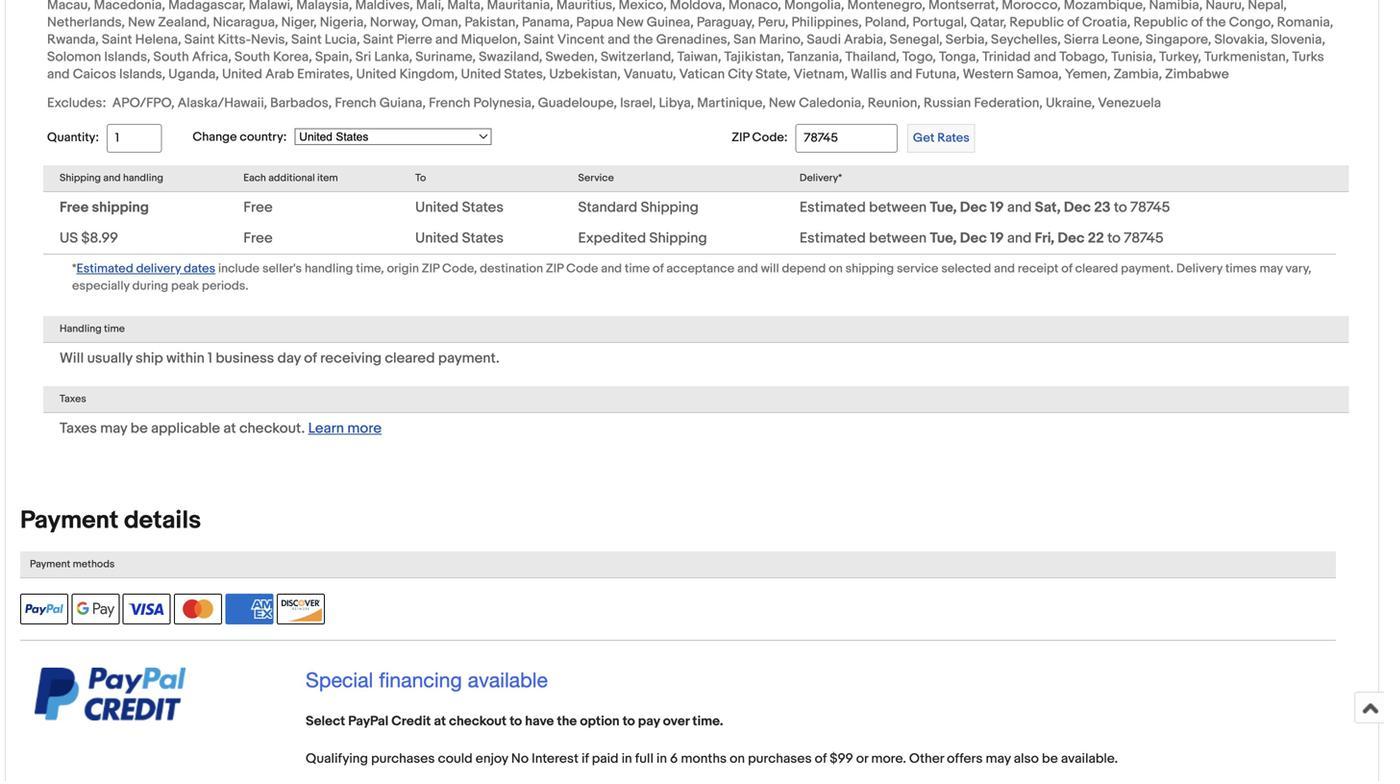 Task type: vqa. For each thing, say whether or not it's contained in the screenshot.
151 booster box's 'pokemon'
no



Task type: describe. For each thing, give the bounding box(es) containing it.
sat,
[[1035, 199, 1061, 216]]

checkout.
[[239, 420, 305, 437]]

months
[[681, 751, 727, 768]]

1 horizontal spatial may
[[986, 751, 1011, 768]]

visa image
[[123, 594, 171, 625]]

service
[[578, 172, 614, 185]]

each
[[244, 172, 266, 185]]

alaska/hawaii,
[[178, 95, 267, 111]]

on inside include seller's handling time, origin zip code, destination zip code and time of acceptance and will depend on shipping service selected and receipt of cleared payment. delivery times may vary, especially during peak periods.
[[829, 261, 843, 276]]

1 vertical spatial cleared
[[385, 350, 435, 367]]

or
[[856, 751, 869, 768]]

estimated delivery dates link
[[77, 260, 216, 277]]

destination
[[480, 261, 543, 276]]

$99
[[830, 751, 853, 768]]

interest
[[532, 751, 579, 768]]

and right code
[[601, 261, 622, 276]]

and left fri,
[[1008, 230, 1032, 247]]

quantity:
[[47, 130, 99, 145]]

special financing available
[[306, 668, 548, 692]]

learn more link
[[308, 420, 382, 437]]

paypal image
[[20, 594, 68, 625]]

handling for and
[[123, 172, 163, 185]]

receiving
[[320, 350, 382, 367]]

day
[[278, 350, 301, 367]]

standard shipping
[[578, 199, 699, 216]]

get rates
[[913, 131, 970, 146]]

time,
[[356, 261, 384, 276]]

available.
[[1061, 751, 1118, 768]]

venezuela
[[1098, 95, 1162, 111]]

and left receipt
[[994, 261, 1015, 276]]

expedited
[[578, 230, 646, 247]]

0 horizontal spatial on
[[730, 751, 745, 768]]

estimated for estimated between tue, dec 19 and fri, dec 22 to 78745
[[800, 230, 866, 247]]

applicable
[[151, 420, 220, 437]]

tue, for fri, dec 22
[[930, 230, 957, 247]]

standard
[[578, 199, 638, 216]]

0 horizontal spatial payment.
[[438, 350, 500, 367]]

tue, for sat, dec 23
[[930, 199, 957, 216]]

more
[[347, 420, 382, 437]]

taxes for taxes may be applicable at checkout. learn more
[[60, 420, 97, 437]]

dates
[[184, 261, 216, 276]]

dec left 22 on the top
[[1058, 230, 1085, 247]]

1 in from the left
[[622, 751, 632, 768]]

federation,
[[974, 95, 1043, 111]]

2 in from the left
[[657, 751, 667, 768]]

more.
[[872, 751, 907, 768]]

no
[[511, 751, 529, 768]]

united states for expedited shipping
[[415, 230, 504, 247]]

78745 for estimated between tue, dec 19 and sat, dec 23 to 78745
[[1131, 199, 1171, 216]]

1 vertical spatial be
[[1042, 751, 1058, 768]]

caledonia,
[[799, 95, 865, 111]]

of down 'expedited shipping'
[[653, 261, 664, 276]]

of left $99
[[815, 751, 827, 768]]

estimated for estimated between tue, dec 19 and sat, dec 23 to 78745
[[800, 199, 866, 216]]

united states for standard shipping
[[415, 199, 504, 216]]

vary,
[[1286, 261, 1312, 276]]

cleared inside include seller's handling time, origin zip code, destination zip code and time of acceptance and will depend on shipping service selected and receipt of cleared payment. delivery times may vary, especially during peak periods.
[[1076, 261, 1119, 276]]

delivery
[[136, 261, 181, 276]]

within
[[166, 350, 205, 367]]

acceptance
[[667, 261, 735, 276]]

handling time
[[60, 323, 125, 335]]

peak
[[171, 279, 199, 294]]

to for 23
[[1114, 199, 1128, 216]]

get rates button
[[908, 124, 976, 153]]

paid
[[592, 751, 619, 768]]

* estimated delivery dates
[[72, 261, 216, 276]]

rates
[[938, 131, 970, 146]]

of right receipt
[[1062, 261, 1073, 276]]

0 vertical spatial shipping
[[92, 199, 149, 216]]

guadeloupe,
[[538, 95, 617, 111]]

guiana,
[[380, 95, 426, 111]]

qualifying
[[306, 751, 368, 768]]

excludes: apo/fpo, alaska/hawaii, barbados, french guiana, french polynesia, guadeloupe, israel, libya, martinique, new caledonia, reunion, russian federation, ukraine, venezuela
[[47, 95, 1162, 111]]

*
[[72, 261, 77, 276]]

$8.99
[[81, 230, 118, 247]]

1
[[208, 350, 213, 367]]

0 horizontal spatial time
[[104, 323, 125, 335]]

1 french from the left
[[335, 95, 377, 111]]

1 horizontal spatial at
[[434, 714, 446, 730]]

additional
[[268, 172, 315, 185]]

ship
[[136, 350, 163, 367]]

code,
[[442, 261, 477, 276]]

zip code:
[[732, 130, 788, 145]]

barbados,
[[270, 95, 332, 111]]

will usually ship within 1 business day of receiving cleared payment.
[[60, 350, 500, 367]]

united for standard
[[415, 199, 459, 216]]

may inside include seller's handling time, origin zip code, destination zip code and time of acceptance and will depend on shipping service selected and receipt of cleared payment. delivery times may vary, especially during peak periods.
[[1260, 261, 1283, 276]]

available
[[468, 668, 548, 692]]

could
[[438, 751, 473, 768]]

learn
[[308, 420, 344, 437]]

handling
[[60, 323, 102, 335]]

19 for fri,
[[991, 230, 1004, 247]]

offers
[[947, 751, 983, 768]]

0 horizontal spatial zip
[[422, 261, 440, 276]]

periods.
[[202, 279, 249, 294]]

payment for payment details
[[20, 506, 119, 536]]

and left will
[[737, 261, 758, 276]]

receipt
[[1018, 261, 1059, 276]]

during
[[132, 279, 168, 294]]

between for estimated between tue, dec 19 and sat, dec 23 to 78745
[[869, 199, 927, 216]]

apo/fpo,
[[112, 95, 175, 111]]

united for expedited
[[415, 230, 459, 247]]

estimated between tue, dec 19 and fri, dec 22 to 78745
[[800, 230, 1164, 247]]

dec up estimated between tue, dec 19 and fri, dec 22 to 78745
[[960, 199, 987, 216]]

full
[[635, 751, 654, 768]]

reunion,
[[868, 95, 921, 111]]

ukraine,
[[1046, 95, 1095, 111]]

other
[[910, 751, 944, 768]]

and left sat,
[[1008, 199, 1032, 216]]

fri,
[[1035, 230, 1055, 247]]



Task type: locate. For each thing, give the bounding box(es) containing it.
zip
[[732, 130, 750, 145], [422, 261, 440, 276], [546, 261, 564, 276]]

united states down to
[[415, 199, 504, 216]]

new
[[769, 95, 796, 111]]

0 vertical spatial payment.
[[1121, 261, 1174, 276]]

free for us $8.99
[[244, 230, 273, 247]]

0 vertical spatial between
[[869, 199, 927, 216]]

over
[[663, 714, 690, 730]]

estimated up depend
[[800, 230, 866, 247]]

shipping down the shipping and handling
[[92, 199, 149, 216]]

0 vertical spatial 19
[[991, 199, 1004, 216]]

taxes for taxes
[[60, 393, 86, 406]]

states for expedited
[[462, 230, 504, 247]]

1 vertical spatial payment.
[[438, 350, 500, 367]]

1 horizontal spatial cleared
[[1076, 261, 1119, 276]]

2 united states from the top
[[415, 230, 504, 247]]

0 vertical spatial taxes
[[60, 393, 86, 406]]

1 vertical spatial time
[[104, 323, 125, 335]]

the
[[557, 714, 577, 730]]

may left also
[[986, 751, 1011, 768]]

1 vertical spatial handling
[[305, 261, 353, 276]]

dec up the 'selected'
[[960, 230, 987, 247]]

1 19 from the top
[[991, 199, 1004, 216]]

1 horizontal spatial time
[[625, 261, 650, 276]]

2 vertical spatial estimated
[[77, 261, 133, 276]]

1 horizontal spatial in
[[657, 751, 667, 768]]

be right also
[[1042, 751, 1058, 768]]

time
[[625, 261, 650, 276], [104, 323, 125, 335]]

payment.
[[1121, 261, 1174, 276], [438, 350, 500, 367]]

0 horizontal spatial shipping
[[92, 199, 149, 216]]

to right 23
[[1114, 199, 1128, 216]]

1 vertical spatial tue,
[[930, 230, 957, 247]]

especially
[[72, 279, 130, 294]]

selected
[[942, 261, 992, 276]]

0 horizontal spatial cleared
[[385, 350, 435, 367]]

united states
[[415, 199, 504, 216], [415, 230, 504, 247]]

1 vertical spatial states
[[462, 230, 504, 247]]

shipping for expedited
[[650, 230, 707, 247]]

0 vertical spatial tue,
[[930, 199, 957, 216]]

seller's
[[262, 261, 302, 276]]

1 vertical spatial united
[[415, 230, 459, 247]]

1 vertical spatial between
[[869, 230, 927, 247]]

1 vertical spatial may
[[100, 420, 127, 437]]

on right depend
[[829, 261, 843, 276]]

times
[[1226, 261, 1257, 276]]

shipping for standard
[[641, 199, 699, 216]]

0 vertical spatial states
[[462, 199, 504, 216]]

2 taxes from the top
[[60, 420, 97, 437]]

0 vertical spatial at
[[223, 420, 236, 437]]

0 horizontal spatial french
[[335, 95, 377, 111]]

to
[[1114, 199, 1128, 216], [1108, 230, 1121, 247], [510, 714, 522, 730], [623, 714, 635, 730]]

2 vertical spatial shipping
[[650, 230, 707, 247]]

time down 'expedited shipping'
[[625, 261, 650, 276]]

be
[[130, 420, 148, 437], [1042, 751, 1058, 768]]

0 horizontal spatial in
[[622, 751, 632, 768]]

2 tue, from the top
[[930, 230, 957, 247]]

credit
[[392, 714, 431, 730]]

and up free shipping
[[103, 172, 121, 185]]

shipping up acceptance
[[650, 230, 707, 247]]

special
[[306, 668, 373, 692]]

1 purchases from the left
[[371, 751, 435, 768]]

2 horizontal spatial zip
[[732, 130, 750, 145]]

zip left code
[[546, 261, 564, 276]]

Quantity: text field
[[107, 124, 162, 153]]

google pay image
[[72, 594, 120, 625]]

handling
[[123, 172, 163, 185], [305, 261, 353, 276]]

financing
[[379, 668, 462, 692]]

us
[[60, 230, 78, 247]]

to for 22
[[1108, 230, 1121, 247]]

time up the usually
[[104, 323, 125, 335]]

1 vertical spatial 78745
[[1124, 230, 1164, 247]]

0 vertical spatial estimated
[[800, 199, 866, 216]]

taxes may be applicable at checkout. learn more
[[60, 420, 382, 437]]

ZIP Code: text field
[[796, 124, 898, 153]]

on right months
[[730, 751, 745, 768]]

19 up estimated between tue, dec 19 and fri, dec 22 to 78745
[[991, 199, 1004, 216]]

19 down estimated between tue, dec 19 and sat, dec 23 to 78745
[[991, 230, 1004, 247]]

free for free shipping
[[244, 199, 273, 216]]

payment up "payment methods"
[[20, 506, 119, 536]]

to right 22 on the top
[[1108, 230, 1121, 247]]

78745
[[1131, 199, 1171, 216], [1124, 230, 1164, 247]]

1 horizontal spatial handling
[[305, 261, 353, 276]]

0 horizontal spatial handling
[[123, 172, 163, 185]]

american express image
[[225, 594, 274, 625]]

change country:
[[193, 130, 287, 145]]

each additional item
[[244, 172, 338, 185]]

2 united from the top
[[415, 230, 459, 247]]

change
[[193, 130, 237, 145]]

discover image
[[277, 594, 325, 625]]

2 between from the top
[[869, 230, 927, 247]]

2 horizontal spatial may
[[1260, 261, 1283, 276]]

payment. left the delivery
[[1121, 261, 1174, 276]]

0 horizontal spatial at
[[223, 420, 236, 437]]

purchases left $99
[[748, 751, 812, 768]]

estimated up "especially"
[[77, 261, 133, 276]]

states
[[462, 199, 504, 216], [462, 230, 504, 247]]

payment details
[[20, 506, 201, 536]]

code:
[[752, 130, 788, 145]]

qualifying purchases could enjoy no interest if paid in full in 6 months on purchases of $99 or more. other offers may also be available.
[[306, 751, 1118, 768]]

shipping
[[92, 199, 149, 216], [846, 261, 894, 276]]

1 vertical spatial estimated
[[800, 230, 866, 247]]

1 vertical spatial shipping
[[846, 261, 894, 276]]

1 horizontal spatial payment.
[[1121, 261, 1174, 276]]

shipping
[[60, 172, 101, 185], [641, 199, 699, 216], [650, 230, 707, 247]]

may down the usually
[[100, 420, 127, 437]]

free up include
[[244, 230, 273, 247]]

get
[[913, 131, 935, 146]]

time.
[[693, 714, 723, 730]]

free shipping
[[60, 199, 149, 216]]

0 vertical spatial on
[[829, 261, 843, 276]]

payment. inside include seller's handling time, origin zip code, destination zip code and time of acceptance and will depend on shipping service selected and receipt of cleared payment. delivery times may vary, especially during peak periods.
[[1121, 261, 1174, 276]]

paypal
[[348, 714, 389, 730]]

master card image
[[174, 594, 222, 625]]

0 vertical spatial cleared
[[1076, 261, 1119, 276]]

taxes
[[60, 393, 86, 406], [60, 420, 97, 437]]

shipping up 'expedited shipping'
[[641, 199, 699, 216]]

of
[[653, 261, 664, 276], [1062, 261, 1073, 276], [304, 350, 317, 367], [815, 751, 827, 768]]

at left checkout.
[[223, 420, 236, 437]]

0 horizontal spatial purchases
[[371, 751, 435, 768]]

states for standard
[[462, 199, 504, 216]]

to left pay
[[623, 714, 635, 730]]

may
[[1260, 261, 1283, 276], [100, 420, 127, 437], [986, 751, 1011, 768]]

payment left methods
[[30, 559, 70, 571]]

1 taxes from the top
[[60, 393, 86, 406]]

payment
[[20, 506, 119, 536], [30, 559, 70, 571]]

shipping and handling
[[60, 172, 163, 185]]

0 vertical spatial handling
[[123, 172, 163, 185]]

0 vertical spatial united
[[415, 199, 459, 216]]

of right day
[[304, 350, 317, 367]]

in left 6 on the left of page
[[657, 751, 667, 768]]

2 19 from the top
[[991, 230, 1004, 247]]

cleared
[[1076, 261, 1119, 276], [385, 350, 435, 367]]

payment. down 'code,'
[[438, 350, 500, 367]]

shipping up free shipping
[[60, 172, 101, 185]]

0 vertical spatial payment
[[20, 506, 119, 536]]

cleared down 22 on the top
[[1076, 261, 1119, 276]]

estimated between tue, dec 19 and sat, dec 23 to 78745
[[800, 199, 1171, 216]]

if
[[582, 751, 589, 768]]

1 horizontal spatial be
[[1042, 751, 1058, 768]]

to for option
[[623, 714, 635, 730]]

1 vertical spatial shipping
[[641, 199, 699, 216]]

estimated
[[800, 199, 866, 216], [800, 230, 866, 247], [77, 261, 133, 276]]

depend
[[782, 261, 826, 276]]

expedited shipping
[[578, 230, 707, 247]]

1 horizontal spatial shipping
[[846, 261, 894, 276]]

may left vary,
[[1260, 261, 1283, 276]]

1 between from the top
[[869, 199, 927, 216]]

united states up 'code,'
[[415, 230, 504, 247]]

israel,
[[620, 95, 656, 111]]

1 united states from the top
[[415, 199, 504, 216]]

78745 right 22 on the top
[[1124, 230, 1164, 247]]

business
[[216, 350, 274, 367]]

19
[[991, 199, 1004, 216], [991, 230, 1004, 247]]

1 horizontal spatial purchases
[[748, 751, 812, 768]]

0 vertical spatial be
[[130, 420, 148, 437]]

purchases down credit
[[371, 751, 435, 768]]

zip right origin
[[422, 261, 440, 276]]

handling left time,
[[305, 261, 353, 276]]

free up us
[[60, 199, 89, 216]]

tue, up the 'selected'
[[930, 230, 957, 247]]

6
[[670, 751, 678, 768]]

2 french from the left
[[429, 95, 471, 111]]

1 vertical spatial 19
[[991, 230, 1004, 247]]

to
[[415, 172, 426, 185]]

0 vertical spatial shipping
[[60, 172, 101, 185]]

1 horizontal spatial french
[[429, 95, 471, 111]]

time inside include seller's handling time, origin zip code, destination zip code and time of acceptance and will depend on shipping service selected and receipt of cleared payment. delivery times may vary, especially during peak periods.
[[625, 261, 650, 276]]

have
[[525, 714, 554, 730]]

1 horizontal spatial zip
[[546, 261, 564, 276]]

at right credit
[[434, 714, 446, 730]]

at
[[223, 420, 236, 437], [434, 714, 446, 730]]

be left the applicable
[[130, 420, 148, 437]]

excludes:
[[47, 95, 106, 111]]

0 vertical spatial may
[[1260, 261, 1283, 276]]

origin
[[387, 261, 419, 276]]

1 united from the top
[[415, 199, 459, 216]]

1 tue, from the top
[[930, 199, 957, 216]]

methods
[[73, 559, 115, 571]]

us $8.99
[[60, 230, 118, 247]]

item
[[317, 172, 338, 185]]

checkout
[[449, 714, 507, 730]]

between for estimated between tue, dec 19 and fri, dec 22 to 78745
[[869, 230, 927, 247]]

martinique,
[[697, 95, 766, 111]]

dec
[[960, 199, 987, 216], [1064, 199, 1091, 216], [960, 230, 987, 247], [1058, 230, 1085, 247]]

shipping inside include seller's handling time, origin zip code, destination zip code and time of acceptance and will depend on shipping service selected and receipt of cleared payment. delivery times may vary, especially during peak periods.
[[846, 261, 894, 276]]

free down each
[[244, 199, 273, 216]]

payment for payment methods
[[30, 559, 70, 571]]

1 vertical spatial taxes
[[60, 420, 97, 437]]

0 horizontal spatial may
[[100, 420, 127, 437]]

country:
[[240, 130, 287, 145]]

handling inside include seller's handling time, origin zip code, destination zip code and time of acceptance and will depend on shipping service selected and receipt of cleared payment. delivery times may vary, especially during peak periods.
[[305, 261, 353, 276]]

tue, up estimated between tue, dec 19 and fri, dec 22 to 78745
[[930, 199, 957, 216]]

french right guiana,
[[429, 95, 471, 111]]

united up 'code,'
[[415, 230, 459, 247]]

cleared right receiving
[[385, 350, 435, 367]]

option
[[580, 714, 620, 730]]

handling for seller's
[[305, 261, 353, 276]]

1 vertical spatial on
[[730, 751, 745, 768]]

delivery*
[[800, 172, 842, 185]]

1 vertical spatial united states
[[415, 230, 504, 247]]

dec left 23
[[1064, 199, 1091, 216]]

0 vertical spatial united states
[[415, 199, 504, 216]]

french left guiana,
[[335, 95, 377, 111]]

19 for sat,
[[991, 199, 1004, 216]]

in left full
[[622, 751, 632, 768]]

include seller's handling time, origin zip code, destination zip code and time of acceptance and will depend on shipping service selected and receipt of cleared payment. delivery times may vary, especially during peak periods.
[[72, 261, 1312, 294]]

to left "have"
[[510, 714, 522, 730]]

handling down quantity: text field
[[123, 172, 163, 185]]

0 horizontal spatial be
[[130, 420, 148, 437]]

78745 for estimated between tue, dec 19 and fri, dec 22 to 78745
[[1124, 230, 1164, 247]]

free
[[60, 199, 89, 216], [244, 199, 273, 216], [244, 230, 273, 247]]

1 states from the top
[[462, 199, 504, 216]]

2 states from the top
[[462, 230, 504, 247]]

1 vertical spatial payment
[[30, 559, 70, 571]]

enjoy
[[476, 751, 508, 768]]

zip left the code:
[[732, 130, 750, 145]]

0 vertical spatial time
[[625, 261, 650, 276]]

0 vertical spatial 78745
[[1131, 199, 1171, 216]]

22
[[1088, 230, 1105, 247]]

2 vertical spatial may
[[986, 751, 1011, 768]]

1 vertical spatial at
[[434, 714, 446, 730]]

1 horizontal spatial on
[[829, 261, 843, 276]]

78745 right 23
[[1131, 199, 1171, 216]]

shipping left service
[[846, 261, 894, 276]]

details
[[124, 506, 201, 536]]

united down to
[[415, 199, 459, 216]]

estimated down delivery*
[[800, 199, 866, 216]]

select
[[306, 714, 345, 730]]

2 purchases from the left
[[748, 751, 812, 768]]

russian
[[924, 95, 971, 111]]



